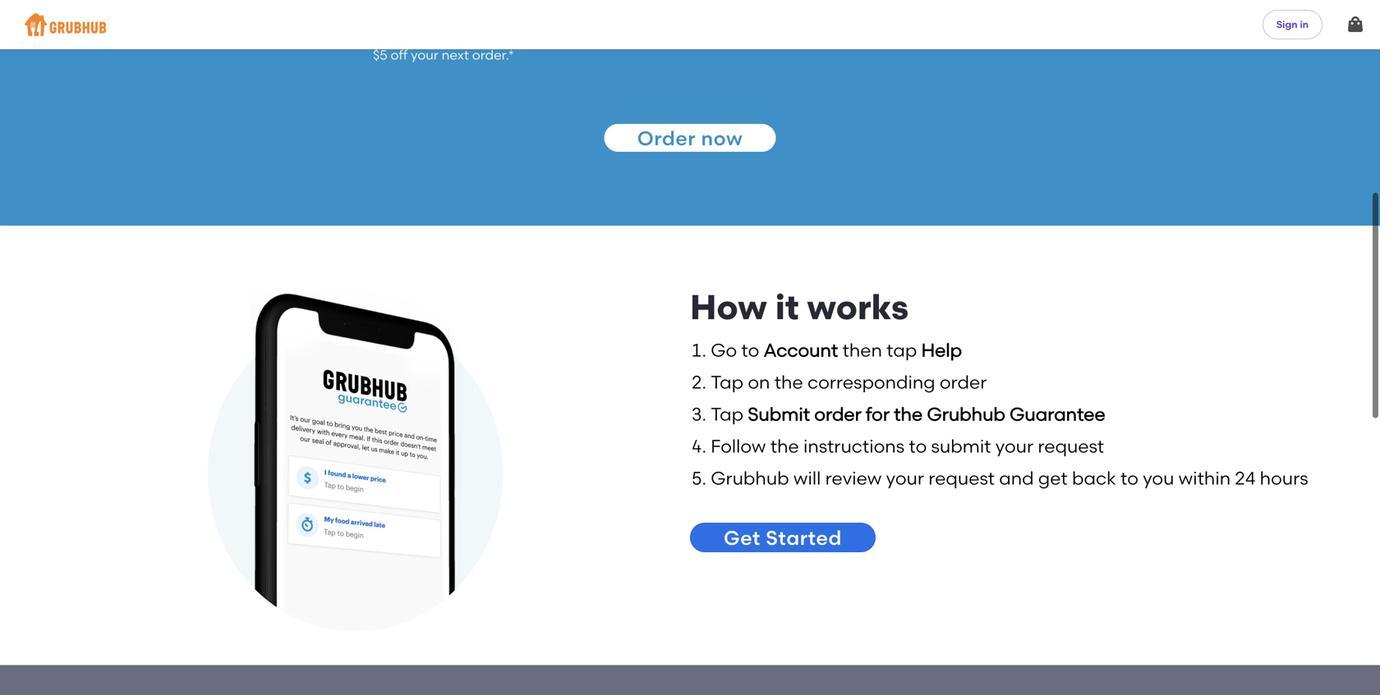 Task type: vqa. For each thing, say whether or not it's contained in the screenshot.
Follow the instructions to submit your request
yes



Task type: locate. For each thing, give the bounding box(es) containing it.
2 vertical spatial to
[[1121, 468, 1139, 490]]

started
[[766, 527, 842, 551]]

order
[[940, 372, 987, 394], [814, 404, 862, 426]]

0 horizontal spatial you
[[514, 23, 536, 38]]

1 horizontal spatial you
[[1143, 468, 1174, 490]]

plus
[[631, 23, 664, 38]]

your right 'off'
[[411, 47, 439, 63]]

works
[[807, 287, 909, 328]]

2 horizontal spatial your
[[996, 436, 1034, 458]]

next
[[442, 47, 469, 63]]

instructions
[[803, 436, 905, 458]]

difference
[[564, 23, 628, 38]]

help
[[921, 340, 962, 362]]

$5
[[373, 47, 388, 63]]

grubhub logo image
[[25, 8, 107, 41]]

us
[[368, 23, 382, 38]]

0 vertical spatial and
[[425, 23, 450, 38]]

0 vertical spatial your
[[411, 47, 439, 63]]

grubhub up submit
[[927, 404, 1005, 426]]

0 vertical spatial to
[[741, 340, 759, 362]]

submit
[[748, 404, 810, 426]]

and
[[425, 23, 450, 38], [999, 468, 1034, 490]]

tap submit order for the grubhub guarantee
[[711, 404, 1106, 426]]

tap
[[711, 372, 744, 394], [711, 404, 744, 426]]

2 horizontal spatial to
[[1121, 468, 1139, 490]]

order now
[[637, 127, 743, 151]]

the inside find a lower price? let us know, and we'll give you the difference plus $5 off your next order.*
[[539, 23, 560, 38]]

order down tap on the corresponding order
[[814, 404, 862, 426]]

sign in
[[1277, 18, 1309, 30]]

1 vertical spatial to
[[909, 436, 927, 458]]

request down guarantee
[[1038, 436, 1104, 458]]

to right go on the right
[[741, 340, 759, 362]]

0 horizontal spatial request
[[929, 468, 995, 490]]

the right on
[[774, 372, 803, 394]]

0 horizontal spatial to
[[741, 340, 759, 362]]

2 vertical spatial your
[[886, 468, 924, 490]]

request down submit
[[929, 468, 995, 490]]

tap left on
[[711, 372, 744, 394]]

1 vertical spatial your
[[996, 436, 1034, 458]]

0 horizontal spatial and
[[425, 23, 450, 38]]

order
[[637, 127, 696, 151]]

you left within
[[1143, 468, 1174, 490]]

price?
[[302, 23, 341, 38]]

then
[[843, 340, 882, 362]]

1 tap from the top
[[711, 372, 744, 394]]

grubhub down follow
[[711, 468, 789, 490]]

for
[[866, 404, 890, 426]]

0 vertical spatial tap
[[711, 372, 744, 394]]

tap for tap submit order for the grubhub guarantee
[[711, 404, 744, 426]]

1 vertical spatial you
[[1143, 468, 1174, 490]]

grubhub
[[927, 404, 1005, 426], [711, 468, 789, 490]]

0 vertical spatial grubhub
[[927, 404, 1005, 426]]

1 horizontal spatial request
[[1038, 436, 1104, 458]]

to down tap submit order for the grubhub guarantee
[[909, 436, 927, 458]]

request
[[1038, 436, 1104, 458], [929, 468, 995, 490]]

get
[[724, 527, 761, 551]]

go
[[711, 340, 737, 362]]

review
[[825, 468, 882, 490]]

the right for
[[894, 404, 923, 426]]

2 tap from the top
[[711, 404, 744, 426]]

the left difference
[[539, 23, 560, 38]]

to right "back" at right bottom
[[1121, 468, 1139, 490]]

1 vertical spatial grubhub
[[711, 468, 789, 490]]

0 vertical spatial request
[[1038, 436, 1104, 458]]

how
[[690, 287, 767, 328]]

your down follow the instructions to submit your request
[[886, 468, 924, 490]]

and left 'get'
[[999, 468, 1034, 490]]

tap up follow
[[711, 404, 744, 426]]

0 horizontal spatial grubhub
[[711, 468, 789, 490]]

app screenshot image
[[191, 288, 520, 641]]

corresponding
[[808, 372, 935, 394]]

your up the grubhub will review your request and get back to you within 24 hours
[[996, 436, 1034, 458]]

1 vertical spatial order
[[814, 404, 862, 426]]

grubhub will review your request and get back to you within 24 hours
[[711, 468, 1308, 490]]

and left we'll
[[425, 23, 450, 38]]

to
[[741, 340, 759, 362], [909, 436, 927, 458], [1121, 468, 1139, 490]]

order down help on the right of page
[[940, 372, 987, 394]]

1 vertical spatial tap
[[711, 404, 744, 426]]

you right give
[[514, 23, 536, 38]]

you
[[514, 23, 536, 38], [1143, 468, 1174, 490]]

0 horizontal spatial your
[[411, 47, 439, 63]]

follow
[[711, 436, 766, 458]]

the
[[539, 23, 560, 38], [774, 372, 803, 394], [894, 404, 923, 426], [770, 436, 799, 458]]

follow the instructions to submit your request
[[711, 436, 1104, 458]]

and inside find a lower price? let us know, and we'll give you the difference plus $5 off your next order.*
[[425, 23, 450, 38]]

find
[[223, 23, 250, 38]]

will
[[794, 468, 821, 490]]

sign in link
[[1263, 10, 1323, 39]]

your
[[411, 47, 439, 63], [996, 436, 1034, 458], [886, 468, 924, 490]]

0 vertical spatial you
[[514, 23, 536, 38]]

off
[[391, 47, 408, 63]]

1 vertical spatial and
[[999, 468, 1034, 490]]

the down submit
[[770, 436, 799, 458]]

a
[[253, 23, 262, 38]]

1 horizontal spatial to
[[909, 436, 927, 458]]

0 vertical spatial order
[[940, 372, 987, 394]]

now
[[701, 127, 743, 151]]

it
[[775, 287, 799, 328]]



Task type: describe. For each thing, give the bounding box(es) containing it.
in
[[1300, 18, 1309, 30]]

sign
[[1277, 18, 1298, 30]]

get started
[[724, 527, 842, 551]]

let
[[344, 23, 364, 38]]

account
[[764, 340, 838, 362]]

how it works
[[690, 287, 909, 328]]

find a lower price? let us know, and we'll give you the difference plus $5 off your next order.*
[[223, 23, 664, 63]]

we'll
[[453, 23, 481, 38]]

tap
[[887, 340, 917, 362]]

guarantee
[[1010, 404, 1106, 426]]

get started button
[[690, 523, 876, 553]]

you inside find a lower price? let us know, and we'll give you the difference plus $5 off your next order.*
[[514, 23, 536, 38]]

tap on the corresponding order
[[711, 372, 987, 394]]

back
[[1072, 468, 1116, 490]]

0 horizontal spatial order
[[814, 404, 862, 426]]

order now button
[[604, 123, 777, 153]]

1 horizontal spatial grubhub
[[927, 404, 1005, 426]]

lower
[[265, 23, 299, 38]]

give
[[484, 23, 510, 38]]

order.*
[[472, 47, 514, 63]]

within
[[1179, 468, 1231, 490]]

1 vertical spatial request
[[929, 468, 995, 490]]

know,
[[385, 23, 422, 38]]

tap for tap on the corresponding order
[[711, 372, 744, 394]]

on
[[748, 372, 770, 394]]

go to account then tap help
[[711, 340, 962, 362]]

24
[[1235, 468, 1256, 490]]

1 horizontal spatial your
[[886, 468, 924, 490]]

1 horizontal spatial and
[[999, 468, 1034, 490]]

hours
[[1260, 468, 1308, 490]]

your inside find a lower price? let us know, and we'll give you the difference plus $5 off your next order.*
[[411, 47, 439, 63]]

submit
[[931, 436, 991, 458]]

get
[[1038, 468, 1068, 490]]

1 horizontal spatial order
[[940, 372, 987, 394]]



